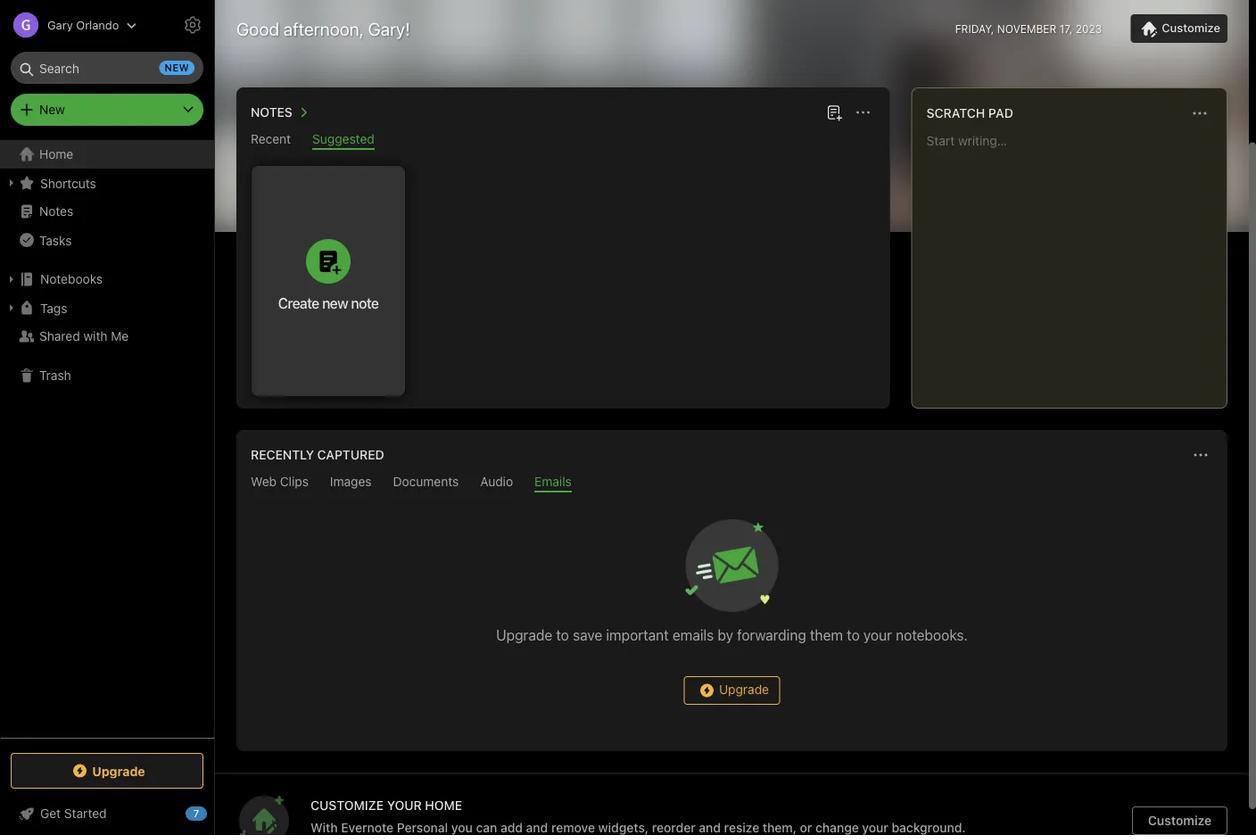 Task type: locate. For each thing, give the bounding box(es) containing it.
upgrade inside upgrade button
[[720, 682, 770, 697]]

customize your home with evernote personal you can add and remove widgets, reorder and resize them, or change your background.
[[311, 798, 966, 835]]

upgrade to save important emails by forwarding them to your notebooks.
[[496, 627, 968, 644]]

your inside customize your home with evernote personal you can add and remove widgets, reorder and resize them, or change your background.
[[863, 820, 889, 835]]

create new note
[[278, 295, 379, 312]]

0 vertical spatial new
[[165, 62, 189, 74]]

2 and from the left
[[699, 820, 721, 835]]

1 horizontal spatial and
[[699, 820, 721, 835]]

1 vertical spatial more actions image
[[1191, 445, 1212, 466]]

your right change
[[863, 820, 889, 835]]

0 vertical spatial more actions image
[[1190, 103, 1211, 124]]

upgrade up help and learning task checklist field
[[92, 764, 145, 779]]

to right them
[[847, 627, 860, 644]]

1 vertical spatial your
[[863, 820, 889, 835]]

notes
[[251, 105, 293, 120], [39, 204, 73, 219]]

tree
[[0, 140, 214, 737]]

7
[[194, 808, 199, 820]]

0 horizontal spatial upgrade
[[92, 764, 145, 779]]

Help and Learning task checklist field
[[0, 800, 214, 828]]

0 horizontal spatial to
[[556, 627, 569, 644]]

settings image
[[182, 14, 204, 36]]

to left save
[[556, 627, 569, 644]]

notebooks.
[[896, 627, 968, 644]]

1 tab list from the top
[[240, 132, 887, 150]]

new
[[165, 62, 189, 74], [322, 295, 348, 312]]

notes inside the notes link
[[39, 204, 73, 219]]

1 vertical spatial notes
[[39, 204, 73, 219]]

with
[[83, 329, 108, 344]]

more actions image for recently captured
[[1191, 445, 1212, 466]]

notes up the tasks
[[39, 204, 73, 219]]

2023
[[1076, 22, 1103, 35]]

and
[[526, 820, 548, 835], [699, 820, 721, 835]]

your
[[387, 798, 422, 813]]

tags button
[[0, 294, 213, 322]]

good
[[237, 18, 279, 39]]

2 vertical spatial upgrade
[[92, 764, 145, 779]]

and left resize
[[699, 820, 721, 835]]

suggested
[[313, 132, 375, 146]]

trash
[[39, 368, 71, 383]]

0 vertical spatial your
[[864, 627, 893, 644]]

more actions image
[[1190, 103, 1211, 124], [1191, 445, 1212, 466]]

november
[[998, 22, 1057, 35]]

web clips
[[251, 474, 309, 489]]

documents
[[393, 474, 459, 489]]

more actions field for recently captured
[[1189, 443, 1214, 468]]

upgrade
[[496, 627, 553, 644], [720, 682, 770, 697], [92, 764, 145, 779]]

new down the "settings" icon
[[165, 62, 189, 74]]

new
[[39, 102, 65, 117]]

1 vertical spatial upgrade
[[720, 682, 770, 697]]

friday,
[[956, 22, 995, 35]]

0 vertical spatial tab list
[[240, 132, 887, 150]]

with
[[311, 820, 338, 835]]

0 vertical spatial notes
[[251, 105, 293, 120]]

home
[[39, 147, 73, 162]]

notes button
[[247, 102, 314, 123]]

more actions field for scratch pad
[[1188, 101, 1213, 126]]

customize button
[[1131, 14, 1228, 43], [1133, 807, 1228, 836]]

get started
[[40, 807, 107, 821]]

tab list containing recent
[[240, 132, 887, 150]]

them
[[811, 627, 844, 644]]

gary!
[[368, 18, 410, 39]]

Start writing… text field
[[927, 133, 1227, 394]]

More actions field
[[851, 100, 876, 125], [1188, 101, 1213, 126], [1189, 443, 1214, 468]]

gary orlando
[[47, 18, 119, 32]]

click to collapse image
[[208, 803, 221, 824]]

1 vertical spatial tab list
[[240, 474, 1225, 493]]

1 and from the left
[[526, 820, 548, 835]]

scratch
[[927, 106, 986, 121]]

change
[[816, 820, 859, 835]]

0 vertical spatial upgrade
[[496, 627, 553, 644]]

and right add
[[526, 820, 548, 835]]

or
[[800, 820, 813, 835]]

upgrade inside upgrade popup button
[[92, 764, 145, 779]]

web
[[251, 474, 277, 489]]

expand notebooks image
[[4, 272, 19, 287]]

2 horizontal spatial upgrade
[[720, 682, 770, 697]]

get
[[40, 807, 61, 821]]

upgrade down upgrade to save important emails by forwarding them to your notebooks.
[[720, 682, 770, 697]]

new inside search box
[[165, 62, 189, 74]]

tasks button
[[0, 226, 213, 254]]

by
[[718, 627, 734, 644]]

1 horizontal spatial notes
[[251, 105, 293, 120]]

2 tab list from the top
[[240, 474, 1225, 493]]

1 horizontal spatial upgrade
[[496, 627, 553, 644]]

gary
[[47, 18, 73, 32]]

notes link
[[0, 197, 213, 226]]

0 horizontal spatial notes
[[39, 204, 73, 219]]

tab list containing web clips
[[240, 474, 1225, 493]]

audio tab
[[481, 474, 513, 493]]

audio
[[481, 474, 513, 489]]

1 horizontal spatial new
[[322, 295, 348, 312]]

2 to from the left
[[847, 627, 860, 644]]

your inside emails tab panel
[[864, 627, 893, 644]]

emails tab panel
[[237, 493, 1228, 752]]

0 horizontal spatial new
[[165, 62, 189, 74]]

upgrade left save
[[496, 627, 553, 644]]

1 vertical spatial customize
[[1149, 814, 1213, 828]]

captured
[[318, 448, 385, 462]]

me
[[111, 329, 129, 344]]

recent tab
[[251, 132, 291, 150]]

customize
[[1163, 21, 1221, 35], [1149, 814, 1213, 828]]

new button
[[11, 94, 204, 126]]

0 vertical spatial customize
[[1163, 21, 1221, 35]]

0 horizontal spatial and
[[526, 820, 548, 835]]

more actions image for scratch pad
[[1190, 103, 1211, 124]]

new left note
[[322, 295, 348, 312]]

notebooks
[[40, 272, 103, 287]]

web clips tab
[[251, 474, 309, 493]]

your right them
[[864, 627, 893, 644]]

tab list
[[240, 132, 887, 150], [240, 474, 1225, 493]]

1 horizontal spatial to
[[847, 627, 860, 644]]

notes up recent
[[251, 105, 293, 120]]

1 vertical spatial new
[[322, 295, 348, 312]]

you
[[452, 820, 473, 835]]

0 vertical spatial customize button
[[1131, 14, 1228, 43]]

documents tab
[[393, 474, 459, 493]]

your
[[864, 627, 893, 644], [863, 820, 889, 835]]

to
[[556, 627, 569, 644], [847, 627, 860, 644]]

more actions image
[[853, 102, 875, 123]]

create new note button
[[252, 166, 405, 396]]



Task type: describe. For each thing, give the bounding box(es) containing it.
friday, november 17, 2023
[[956, 22, 1103, 35]]

images
[[330, 474, 372, 489]]

shared with me
[[39, 329, 129, 344]]

afternoon,
[[284, 18, 364, 39]]

shared with me link
[[0, 322, 213, 351]]

1 to from the left
[[556, 627, 569, 644]]

tags
[[40, 301, 67, 315]]

note
[[351, 295, 379, 312]]

scratch pad
[[927, 106, 1014, 121]]

pad
[[989, 106, 1014, 121]]

notebooks link
[[0, 265, 213, 294]]

home link
[[0, 140, 214, 169]]

add
[[501, 820, 523, 835]]

1 vertical spatial customize button
[[1133, 807, 1228, 836]]

scratch pad button
[[924, 103, 1014, 124]]

customize
[[311, 798, 384, 813]]

new inside button
[[322, 295, 348, 312]]

tasks
[[39, 233, 72, 248]]

suggested tab
[[313, 132, 375, 150]]

clips
[[280, 474, 309, 489]]

remove
[[552, 820, 595, 835]]

forwarding
[[738, 627, 807, 644]]

evernote
[[341, 820, 394, 835]]

emails
[[673, 627, 714, 644]]

background.
[[892, 820, 966, 835]]

17,
[[1060, 22, 1073, 35]]

shared
[[39, 329, 80, 344]]

images tab
[[330, 474, 372, 493]]

recent
[[251, 132, 291, 146]]

recently captured
[[251, 448, 385, 462]]

emails tab
[[535, 474, 572, 493]]

save
[[573, 627, 603, 644]]

started
[[64, 807, 107, 821]]

them,
[[763, 820, 797, 835]]

Account field
[[0, 7, 137, 43]]

recently captured button
[[247, 445, 385, 466]]

can
[[476, 820, 498, 835]]

expand tags image
[[4, 301, 19, 315]]

upgrade button
[[684, 677, 781, 705]]

trash link
[[0, 362, 213, 390]]

tab list for recently captured
[[240, 474, 1225, 493]]

recently
[[251, 448, 314, 462]]

upgrade button
[[11, 753, 204, 789]]

Search text field
[[23, 52, 191, 84]]

widgets,
[[599, 820, 649, 835]]

home
[[425, 798, 463, 813]]

orlando
[[76, 18, 119, 32]]

tab list for notes
[[240, 132, 887, 150]]

emails
[[535, 474, 572, 489]]

important
[[606, 627, 669, 644]]

suggested tab panel
[[237, 150, 891, 409]]

new search field
[[23, 52, 195, 84]]

resize
[[725, 820, 760, 835]]

good afternoon, gary!
[[237, 18, 410, 39]]

reorder
[[652, 820, 696, 835]]

notes inside button
[[251, 105, 293, 120]]

tree containing home
[[0, 140, 214, 737]]

shortcuts
[[40, 176, 96, 190]]

shortcuts button
[[0, 169, 213, 197]]

create
[[278, 295, 319, 312]]

personal
[[397, 820, 448, 835]]



Task type: vqa. For each thing, say whether or not it's contained in the screenshot.
tab list containing Recent
yes



